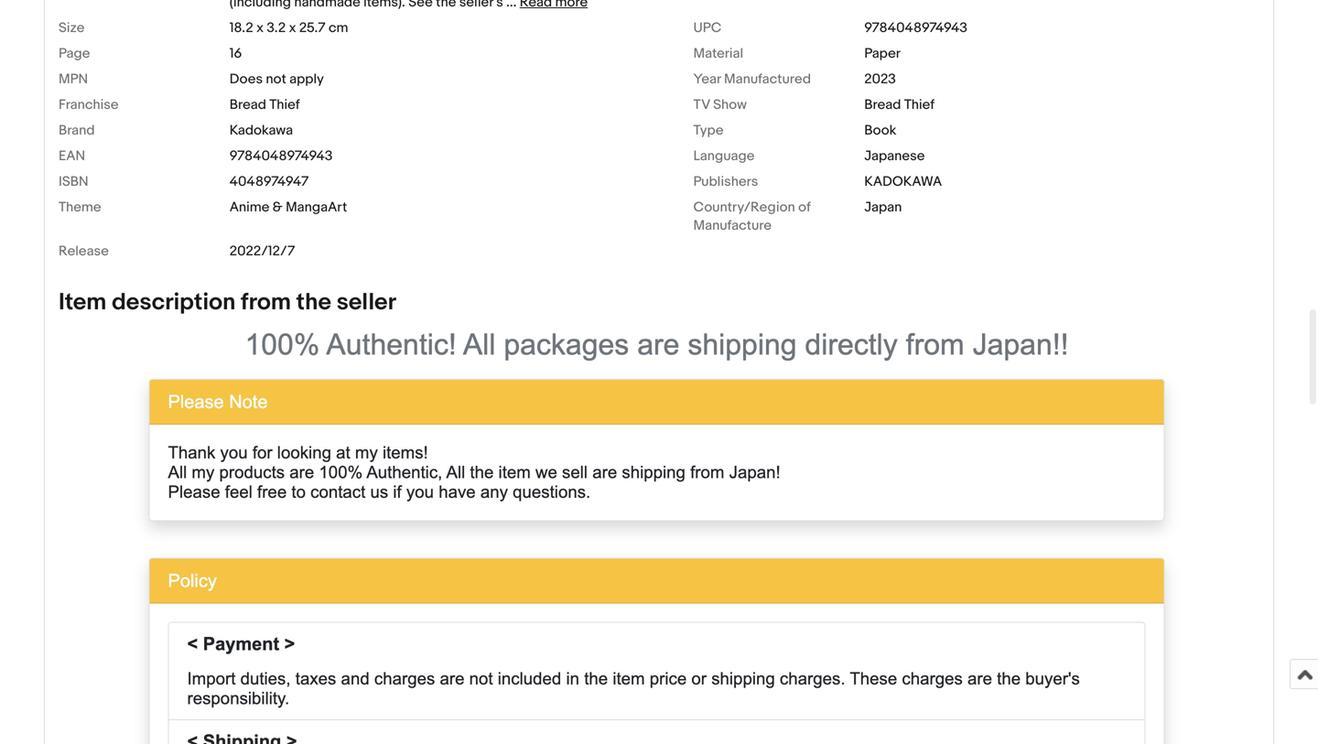 Task type: describe. For each thing, give the bounding box(es) containing it.
show
[[713, 97, 747, 113]]

seller
[[337, 288, 396, 317]]

16
[[230, 45, 242, 62]]

japanese
[[865, 148, 925, 164]]

of
[[799, 199, 811, 216]]

country/region
[[694, 199, 796, 216]]

item
[[59, 288, 107, 317]]

book
[[865, 122, 897, 139]]

tv show
[[694, 97, 747, 113]]

page
[[59, 45, 90, 62]]

bread thief for tv show
[[865, 97, 935, 113]]

mangaart
[[286, 199, 347, 216]]

bread for franchise
[[230, 97, 266, 113]]

the
[[296, 288, 331, 317]]

material
[[694, 45, 744, 62]]

type
[[694, 122, 724, 139]]

18.2
[[230, 20, 253, 36]]

release
[[59, 243, 109, 260]]

year manufactured
[[694, 71, 811, 87]]

language
[[694, 148, 755, 164]]

publishers
[[694, 174, 759, 190]]

mpn
[[59, 71, 88, 87]]

bread thief for franchise
[[230, 97, 300, 113]]

manufacture
[[694, 217, 772, 234]]

does not apply
[[230, 71, 324, 87]]

brand
[[59, 122, 95, 139]]

item description from the seller
[[59, 288, 396, 317]]

does
[[230, 71, 263, 87]]

2022/12/7
[[230, 243, 295, 260]]

country/region of manufacture
[[694, 199, 811, 234]]

25.7
[[299, 20, 326, 36]]

anime & mangaart
[[230, 199, 347, 216]]

not
[[266, 71, 286, 87]]

thief for franchise
[[269, 97, 300, 113]]

cm
[[329, 20, 348, 36]]

2023
[[865, 71, 896, 87]]

kadokawa
[[865, 174, 943, 190]]



Task type: locate. For each thing, give the bounding box(es) containing it.
&
[[273, 199, 283, 216]]

x right 3.2
[[289, 20, 296, 36]]

description
[[112, 288, 236, 317]]

3.2
[[267, 20, 286, 36]]

2 x from the left
[[289, 20, 296, 36]]

1 bread from the left
[[230, 97, 266, 113]]

ean
[[59, 148, 85, 164]]

0 horizontal spatial thief
[[269, 97, 300, 113]]

bread down does
[[230, 97, 266, 113]]

1 horizontal spatial thief
[[905, 97, 935, 113]]

4048974947
[[230, 174, 309, 190]]

size
[[59, 20, 85, 36]]

bread for tv show
[[865, 97, 902, 113]]

bread thief
[[230, 97, 300, 113], [865, 97, 935, 113]]

1 horizontal spatial 9784048974943
[[865, 20, 968, 36]]

isbn
[[59, 174, 89, 190]]

1 thief from the left
[[269, 97, 300, 113]]

0 horizontal spatial bread thief
[[230, 97, 300, 113]]

thief for tv show
[[905, 97, 935, 113]]

bread up book on the top of the page
[[865, 97, 902, 113]]

9784048974943 up paper
[[865, 20, 968, 36]]

bread thief up book on the top of the page
[[865, 97, 935, 113]]

bread thief up kadokawa
[[230, 97, 300, 113]]

thief
[[269, 97, 300, 113], [905, 97, 935, 113]]

x
[[256, 20, 264, 36], [289, 20, 296, 36]]

thief up the "japanese"
[[905, 97, 935, 113]]

upc
[[694, 20, 722, 36]]

1 bread thief from the left
[[230, 97, 300, 113]]

1 horizontal spatial x
[[289, 20, 296, 36]]

9784048974943
[[865, 20, 968, 36], [230, 148, 333, 164]]

1 horizontal spatial bread
[[865, 97, 902, 113]]

thief down does not apply
[[269, 97, 300, 113]]

x left 3.2
[[256, 20, 264, 36]]

2 thief from the left
[[905, 97, 935, 113]]

japan
[[865, 199, 902, 216]]

theme
[[59, 199, 101, 216]]

manufactured
[[724, 71, 811, 87]]

paper
[[865, 45, 901, 62]]

1 x from the left
[[256, 20, 264, 36]]

9784048974943 for upc
[[865, 20, 968, 36]]

9784048974943 up 4048974947
[[230, 148, 333, 164]]

0 horizontal spatial 9784048974943
[[230, 148, 333, 164]]

kadokawa
[[230, 122, 293, 139]]

0 horizontal spatial x
[[256, 20, 264, 36]]

from
[[241, 288, 291, 317]]

year
[[694, 71, 721, 87]]

0 horizontal spatial bread
[[230, 97, 266, 113]]

2 bread from the left
[[865, 97, 902, 113]]

2 bread thief from the left
[[865, 97, 935, 113]]

1 horizontal spatial bread thief
[[865, 97, 935, 113]]

tv
[[694, 97, 710, 113]]

0 vertical spatial 9784048974943
[[865, 20, 968, 36]]

franchise
[[59, 97, 119, 113]]

18.2 x 3.2 x 25.7 cm
[[230, 20, 348, 36]]

1 vertical spatial 9784048974943
[[230, 148, 333, 164]]

9784048974943 for ean
[[230, 148, 333, 164]]

apply
[[290, 71, 324, 87]]

anime
[[230, 199, 270, 216]]

bread
[[230, 97, 266, 113], [865, 97, 902, 113]]



Task type: vqa. For each thing, say whether or not it's contained in the screenshot.


